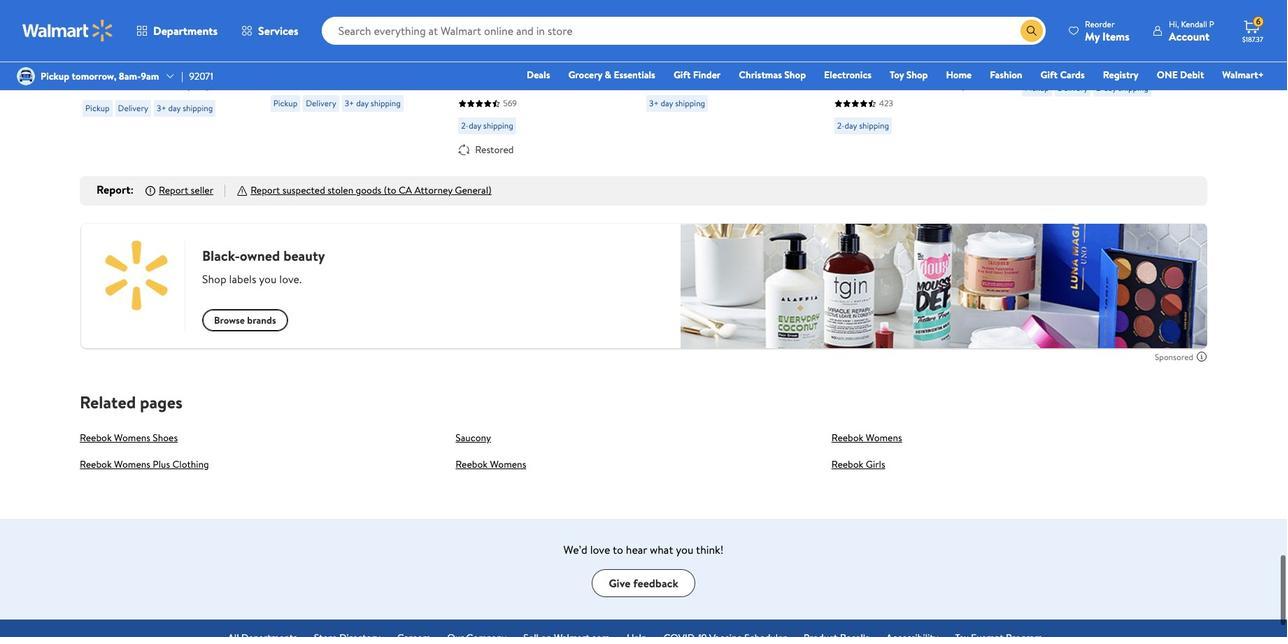 Task type: vqa. For each thing, say whether or not it's contained in the screenshot.
$41.84
yes



Task type: describe. For each thing, give the bounding box(es) containing it.
1 vertical spatial &
[[605, 68, 611, 82]]

smart
[[922, 46, 951, 61]]

by
[[498, 92, 510, 107]]

stolen
[[328, 184, 353, 198]]

womens down reebok womens shoes
[[114, 458, 150, 472]]

day down "by"
[[356, 98, 369, 109]]

services button
[[230, 14, 310, 48]]

christmas inside '13.7 ¢/ea mixed christmas gift bows, polypropylene, red, green and gold, 40 count by holiday time'
[[303, 23, 351, 39]]

delivery for texas
[[1058, 82, 1088, 94]]

report seller
[[159, 184, 213, 198]]

shipping down 423
[[859, 120, 889, 132]]

gift finder
[[674, 68, 721, 82]]

¢/ea
[[325, 4, 343, 18]]

bluetooth/wireless
[[515, 77, 608, 92]]

1 horizontal spatial $30.41
[[894, 21, 920, 35]]

1 horizontal spatial 3+
[[345, 98, 354, 109]]

1 horizontal spatial delivery
[[306, 98, 336, 109]]

scientific
[[1022, 39, 1067, 54]]

report suspected stolen goods (to ca attorney general)
[[251, 184, 492, 198]]

tomorrow,
[[72, 69, 116, 83]]

day down the executive
[[845, 120, 857, 132]]

options inside $30.41 options from $30.41 – $41.84
[[834, 21, 868, 35]]

reebok up the reebok girls
[[832, 431, 864, 445]]

laundry
[[717, 23, 756, 39]]

texas
[[1022, 23, 1048, 39]]

report for report :
[[97, 182, 130, 198]]

gold,
[[271, 54, 296, 70]]

reusable
[[834, 61, 878, 77]]

mixed
[[271, 23, 300, 39]]

to
[[613, 542, 623, 558]]

gift cards
[[1041, 68, 1085, 82]]

certified
[[513, 92, 557, 107]]

latest
[[576, 61, 606, 77]]

$29.64 ecos natural laundry detergent, lemongrass, 85 loads
[[646, 2, 778, 70]]

569
[[503, 98, 517, 109]]

my
[[1085, 28, 1100, 44]]

essentials
[[614, 68, 655, 82]]

now $199.00 $399.00 options from $199.00 – $349.00
[[458, 2, 594, 35]]

$13.88
[[111, 2, 145, 20]]

toy
[[890, 68, 904, 82]]

reebok for "reebok girls" link
[[832, 458, 864, 472]]

better homes & gardens 400 tc hygro cotton pillowcases, standard/queen, navy ogee, 2 piece
[[83, 46, 233, 107]]

day down airbuds
[[469, 120, 481, 132]]

80
[[691, 75, 701, 87]]

1 vertical spatial $199.00
[[518, 21, 550, 35]]

love
[[590, 542, 610, 558]]

(refurbished)
[[498, 107, 564, 123]]

wi-
[[492, 61, 509, 77]]

grocery & essentials link
[[562, 67, 662, 83]]

better
[[83, 46, 114, 61]]

girls
[[866, 458, 885, 472]]

cotton
[[132, 61, 166, 77]]

give feedback button
[[592, 570, 695, 598]]

core
[[895, 46, 919, 61]]

os
[[458, 77, 474, 92]]

one debit
[[1157, 68, 1204, 82]]

give
[[609, 576, 631, 591]]

1 horizontal spatial notebook,
[[910, 61, 961, 77]]

day down registry on the top
[[1104, 82, 1117, 94]]

reebok girls link
[[832, 458, 885, 472]]

shipping down 80
[[675, 98, 705, 109]]

pickup tomorrow, 8am-9am
[[41, 69, 159, 83]]

pickup down gift cards
[[1025, 82, 1049, 94]]

departments
[[153, 23, 218, 38]]

reorder my items
[[1085, 18, 1130, 44]]

$187.37
[[1242, 34, 1263, 44]]

2 horizontal spatial 2-
[[1096, 82, 1104, 94]]

deals link
[[520, 67, 556, 83]]

suspected
[[282, 184, 325, 198]]

hear
[[626, 542, 647, 558]]

6 $187.37
[[1242, 16, 1263, 44]]

report :
[[97, 182, 134, 198]]

tc
[[83, 61, 96, 77]]

pickup left tc
[[41, 69, 69, 83]]

registry link
[[1097, 67, 1145, 83]]

shipping down 569
[[483, 120, 513, 132]]

shipping down holiday
[[371, 98, 401, 109]]

Search search field
[[322, 17, 1046, 45]]

shop for christmas shop
[[784, 68, 806, 82]]

microfiber
[[854, 107, 905, 123]]

only
[[520, 61, 544, 77]]

– inside "now $199.00 $399.00 options from $199.00 – $349.00"
[[552, 21, 557, 35]]

plus
[[153, 458, 170, 472]]

restored for restored
[[475, 143, 514, 157]]

0 vertical spatial reebok womens link
[[832, 431, 902, 445]]

reebok womens shoes
[[80, 431, 178, 445]]

time
[[401, 54, 425, 70]]

13.7
[[307, 4, 322, 18]]

gift for gift cards
[[1041, 68, 1058, 82]]

saucony link
[[456, 431, 491, 445]]

2 horizontal spatial 3+
[[649, 98, 659, 109]]

navy
[[168, 77, 192, 92]]

fashion link
[[984, 67, 1029, 83]]

6x8.8,
[[888, 92, 918, 107]]

product group containing $30.41
[[834, 0, 992, 160]]

1 horizontal spatial reebok womens
[[832, 431, 902, 445]]

executive
[[834, 77, 881, 92]]

gift inside '13.7 ¢/ea mixed christmas gift bows, polypropylene, red, green and gold, 40 count by holiday time'
[[354, 23, 373, 39]]

gift for gift finder
[[674, 68, 691, 82]]

Walmart Site-Wide search field
[[322, 17, 1046, 45]]

shop for toy shop
[[906, 68, 928, 82]]

400
[[206, 46, 227, 61]]

0 horizontal spatial 3+ day shipping
[[157, 102, 213, 114]]

rocketbook
[[834, 46, 893, 61]]

restored apple ipad 10.2-inch retina wi-fi only 32gb latest os bundle: bluetooth/wireless airbuds by certified 2 day express (refurbished)
[[458, 46, 608, 123]]

now $13.88 more options from $12.10
[[83, 2, 188, 35]]

restored for restored apple ipad 10.2-inch retina wi-fi only 32gb latest os bundle: bluetooth/wireless airbuds by certified 2 day express (refurbished)
[[458, 46, 503, 61]]

one
[[1157, 68, 1178, 82]]

1 vertical spatial christmas
[[739, 68, 782, 82]]

40
[[299, 54, 313, 70]]

2 inside restored apple ipad 10.2-inch retina wi-fi only 32gb latest os bundle: bluetooth/wireless airbuds by certified 2 day express (refurbished)
[[559, 92, 565, 107]]

2 inside better homes & gardens 400 tc hygro cotton pillowcases, standard/queen, navy ogee, 2 piece
[[227, 77, 233, 92]]

32gb
[[546, 61, 573, 77]]

loads
[[646, 54, 674, 70]]

count
[[315, 54, 346, 70]]

christmas shop link
[[733, 67, 812, 83]]

walmart+ link
[[1216, 67, 1270, 83]]

airbuds
[[458, 92, 495, 107]]

eco-
[[906, 77, 928, 92]]

85
[[765, 39, 778, 54]]

and inside '13.7 ¢/ea mixed christmas gift bows, polypropylene, red, green and gold, 40 count by holiday time'
[[403, 39, 420, 54]]

natural
[[678, 23, 714, 39]]

pro
[[1145, 23, 1162, 39]]

reebok down saucony link
[[456, 458, 488, 472]]

options inside "now $199.00 $399.00 options from $199.00 – $349.00"
[[458, 21, 492, 35]]

sponsored
[[1155, 351, 1194, 363]]

pickup down gold, at the top left of the page
[[273, 98, 297, 109]]

piece
[[83, 92, 109, 107]]

10.2-
[[559, 46, 581, 61]]

bows,
[[376, 23, 404, 39]]

electronics link
[[818, 67, 878, 83]]

2-day shipping for restored apple ipad 10.2-inch retina wi-fi only 32gb latest os bundle: bluetooth/wireless airbuds by certified 2 day express (refurbished)
[[461, 120, 513, 132]]



Task type: locate. For each thing, give the bounding box(es) containing it.
1 horizontal spatial christmas
[[739, 68, 782, 82]]

and inside rocketbook core smart reusable spiral notebook, executive size eco-friendly notebook, 6x8.8, includes 1 pen and microfiber cloth, grey
[[834, 107, 852, 123]]

options
[[107, 21, 139, 35]]

walmart+
[[1222, 68, 1264, 82]]

1 horizontal spatial and
[[834, 107, 852, 123]]

3+ down "by"
[[345, 98, 354, 109]]

now up retina
[[458, 2, 484, 20]]

3+ day shipping down 80
[[649, 98, 705, 109]]

$20.73
[[1022, 2, 1058, 20]]

2 now from the left
[[458, 2, 484, 20]]

delivery down the standard/queen,
[[118, 102, 148, 114]]

9am
[[141, 69, 159, 83]]

1 vertical spatial reebok womens link
[[456, 458, 526, 472]]

items
[[1103, 28, 1130, 44]]

pages
[[140, 391, 182, 414]]

2 horizontal spatial report
[[251, 184, 280, 198]]

& right homes
[[153, 46, 161, 61]]

day down navy
[[168, 102, 181, 114]]

reebok left girls
[[832, 458, 864, 472]]

registry
[[1103, 68, 1139, 82]]

product group containing $20.73
[[1022, 0, 1179, 160]]

0 vertical spatial christmas
[[303, 23, 351, 39]]

2 horizontal spatial gift
[[1041, 68, 1058, 82]]

reebok down related on the left
[[80, 431, 112, 445]]

$199.00
[[487, 2, 528, 20], [518, 21, 550, 35]]

reebok womens down saucony link
[[456, 458, 526, 472]]

one debit link
[[1151, 67, 1211, 83]]

0 horizontal spatial –
[[552, 21, 557, 35]]

womens
[[114, 431, 150, 445], [866, 431, 902, 445], [114, 458, 150, 472], [490, 458, 526, 472]]

$199.00 left $399.00
[[487, 2, 528, 20]]

shoes
[[153, 431, 178, 445]]

shipping
[[1119, 82, 1149, 94], [371, 98, 401, 109], [675, 98, 705, 109], [183, 102, 213, 114], [483, 120, 513, 132], [859, 120, 889, 132]]

3+ down 9am
[[157, 102, 166, 114]]

0 horizontal spatial reebok womens link
[[456, 458, 526, 472]]

from left $12.10
[[141, 21, 162, 35]]

2 horizontal spatial 2-day shipping
[[1096, 82, 1149, 94]]

retina
[[458, 61, 489, 77]]

account
[[1169, 28, 1210, 44]]

2- for restored apple ipad 10.2-inch retina wi-fi only 32gb latest os bundle: bluetooth/wireless airbuds by certified 2 day express (refurbished)
[[461, 120, 469, 132]]

$30.41 up rocketbook
[[834, 2, 869, 20]]

now up more
[[83, 2, 108, 20]]

0 horizontal spatial gift
[[354, 23, 373, 39]]

2 left the day
[[559, 92, 565, 107]]

delivery down count at the left top of page
[[306, 98, 336, 109]]

christmas down the ¢/ea
[[303, 23, 351, 39]]

3+ day shipping
[[345, 98, 401, 109], [649, 98, 705, 109], [157, 102, 213, 114]]

from inside "now $199.00 $399.00 options from $199.00 – $349.00"
[[495, 21, 515, 35]]

1 horizontal spatial &
[[605, 68, 611, 82]]

3 product group from the left
[[458, 0, 616, 160]]

clothing
[[172, 458, 209, 472]]

2 horizontal spatial 3+ day shipping
[[649, 98, 705, 109]]

0 vertical spatial notebook,
[[910, 61, 961, 77]]

$30.41 options from $30.41 – $41.84
[[834, 2, 958, 35]]

0 horizontal spatial 3+
[[157, 102, 166, 114]]

$199.00 down $399.00
[[518, 21, 550, 35]]

friendly
[[928, 77, 967, 92]]

christmas down 85
[[739, 68, 782, 82]]

finder
[[693, 68, 721, 82]]

gift cards link
[[1034, 67, 1091, 83]]

1 options from the left
[[458, 21, 492, 35]]

reebok for reebok womens plus clothing link
[[80, 458, 112, 472]]

2-day shipping down airbuds
[[461, 120, 513, 132]]

now for $13.88
[[83, 2, 108, 20]]

2 horizontal spatial from
[[870, 21, 891, 35]]

0 horizontal spatial christmas
[[303, 23, 351, 39]]

delivery for $13.88
[[118, 102, 148, 114]]

0 horizontal spatial reebok womens
[[456, 458, 526, 472]]

0 horizontal spatial and
[[403, 39, 420, 54]]

0 vertical spatial and
[[403, 39, 420, 54]]

reebok womens
[[832, 431, 902, 445], [456, 458, 526, 472]]

– down $399.00
[[552, 21, 557, 35]]

2- down airbuds
[[461, 120, 469, 132]]

and right green
[[403, 39, 420, 54]]

ad disclaimer and feedback image
[[1196, 351, 1207, 363]]

– left $41.84
[[923, 21, 928, 35]]

walmart image
[[22, 20, 113, 42]]

delivery
[[1058, 82, 1088, 94], [306, 98, 336, 109], [118, 102, 148, 114]]

3 from from the left
[[870, 21, 891, 35]]

report for report seller
[[159, 184, 188, 198]]

6
[[1256, 16, 1261, 27]]

0 horizontal spatial report
[[97, 182, 130, 198]]

 image
[[17, 67, 35, 85]]

grocery & essentials
[[568, 68, 655, 82]]

homes
[[116, 46, 151, 61]]

36x
[[1124, 23, 1143, 39]]

now inside now $13.88 more options from $12.10
[[83, 2, 108, 20]]

reebok womens up the reebok girls
[[832, 431, 902, 445]]

gift left bows,
[[354, 23, 373, 39]]

4 product group from the left
[[646, 0, 804, 160]]

2- for rocketbook core smart reusable spiral notebook, executive size eco-friendly notebook, 6x8.8, includes 1 pen and microfiber cloth, grey
[[837, 120, 845, 132]]

product group containing now $199.00
[[458, 0, 616, 160]]

womens up girls
[[866, 431, 902, 445]]

1 horizontal spatial gift
[[674, 68, 691, 82]]

$30.41
[[834, 2, 869, 20], [894, 21, 920, 35]]

shipping down registry on the top
[[1119, 82, 1149, 94]]

report
[[97, 182, 130, 198], [159, 184, 188, 198], [251, 184, 280, 198]]

day down gift finder link
[[661, 98, 673, 109]]

1 vertical spatial restored
[[475, 143, 514, 157]]

spiral
[[880, 61, 907, 77]]

kendall
[[1181, 18, 1207, 30]]

1 horizontal spatial 2-day shipping
[[837, 120, 889, 132]]

3+ day shipping down navy
[[157, 102, 213, 114]]

2 right ogee, on the left of the page
[[227, 77, 233, 92]]

gardens
[[163, 46, 204, 61]]

0 vertical spatial &
[[153, 46, 161, 61]]

2 horizontal spatial delivery
[[1058, 82, 1088, 94]]

reebok girls
[[832, 458, 885, 472]]

product group containing $29.64
[[646, 0, 804, 160]]

reebok womens link up the reebok girls
[[832, 431, 902, 445]]

1 horizontal spatial report
[[159, 184, 188, 198]]

1 horizontal spatial now
[[458, 2, 484, 20]]

shop left electronics link
[[784, 68, 806, 82]]

1 horizontal spatial reebok womens link
[[832, 431, 902, 445]]

2 options from the left
[[834, 21, 868, 35]]

from up rocketbook
[[870, 21, 891, 35]]

product group containing mixed christmas gift bows, polypropylene, red, green and gold, 40 count by holiday time
[[271, 0, 428, 160]]

2- down registry on the top
[[1096, 82, 1104, 94]]

related pages
[[80, 391, 182, 414]]

2 shop from the left
[[906, 68, 928, 82]]

1 vertical spatial notebook,
[[834, 92, 886, 107]]

we'd love to hear what you think!
[[564, 542, 724, 558]]

debit
[[1180, 68, 1204, 82]]

2 product group from the left
[[271, 0, 428, 160]]

now inside "now $199.00 $399.00 options from $199.00 – $349.00"
[[458, 2, 484, 20]]

$30.41 up core
[[894, 21, 920, 35]]

1 horizontal spatial 3+ day shipping
[[345, 98, 401, 109]]

1 vertical spatial and
[[834, 107, 852, 123]]

hi, kendall p account
[[1169, 18, 1214, 44]]

day
[[568, 92, 587, 107]]

2-day shipping
[[1096, 82, 1149, 94], [461, 120, 513, 132], [837, 120, 889, 132]]

think!
[[696, 542, 724, 558]]

and
[[403, 39, 420, 54], [834, 107, 852, 123]]

2-day shipping down 423
[[837, 120, 889, 132]]

saucony
[[456, 431, 491, 445]]

0 horizontal spatial delivery
[[118, 102, 148, 114]]

restored inside restored apple ipad 10.2-inch retina wi-fi only 32gb latest os bundle: bluetooth/wireless airbuds by certified 2 day express (refurbished)
[[458, 46, 503, 61]]

2- left microfiber
[[837, 120, 845, 132]]

1 vertical spatial $30.41
[[894, 21, 920, 35]]

0 horizontal spatial 2-day shipping
[[461, 120, 513, 132]]

5 product group from the left
[[834, 0, 992, 160]]

0 horizontal spatial 2-
[[461, 120, 469, 132]]

1 product group from the left
[[83, 0, 240, 160]]

1 now from the left
[[83, 2, 108, 20]]

calculator
[[1070, 39, 1120, 54]]

0 horizontal spatial options
[[458, 21, 492, 35]]

pickup
[[41, 69, 69, 83], [1025, 82, 1049, 94], [273, 98, 297, 109], [85, 102, 110, 114]]

product group containing now $13.88
[[83, 0, 240, 160]]

home link
[[940, 67, 978, 83]]

pen
[[969, 92, 987, 107]]

home
[[946, 68, 972, 82]]

1 shop from the left
[[784, 68, 806, 82]]

green
[[370, 39, 400, 54]]

2 – from the left
[[923, 21, 928, 35]]

1 horizontal spatial shop
[[906, 68, 928, 82]]

shipping down ogee, on the left of the page
[[183, 102, 213, 114]]

203
[[1067, 60, 1081, 72]]

0 horizontal spatial from
[[141, 21, 162, 35]]

6 product group from the left
[[1022, 0, 1179, 160]]

– inside $30.41 options from $30.41 – $41.84
[[923, 21, 928, 35]]

from up apple
[[495, 21, 515, 35]]

0 horizontal spatial &
[[153, 46, 161, 61]]

polypropylene,
[[271, 39, 343, 54]]

0 horizontal spatial 2
[[227, 77, 233, 92]]

ogee,
[[195, 77, 225, 92]]

1 horizontal spatial 2
[[559, 92, 565, 107]]

1 horizontal spatial 2-
[[837, 120, 845, 132]]

1 horizontal spatial options
[[834, 21, 868, 35]]

0 vertical spatial reebok womens
[[832, 431, 902, 445]]

departments button
[[125, 14, 230, 48]]

search icon image
[[1026, 25, 1038, 36]]

from inside now $13.88 more options from $12.10
[[141, 21, 162, 35]]

reebok womens link
[[832, 431, 902, 445], [456, 458, 526, 472]]

0 horizontal spatial shop
[[784, 68, 806, 82]]

product group
[[83, 0, 240, 160], [271, 0, 428, 160], [458, 0, 616, 160], [646, 0, 804, 160], [834, 0, 992, 160], [1022, 0, 1179, 160]]

1 horizontal spatial –
[[923, 21, 928, 35]]

delivery down cards at the top right
[[1058, 82, 1088, 94]]

reebok down reebok womens shoes
[[80, 458, 112, 472]]

womens up reebok womens plus clothing link
[[114, 431, 150, 445]]

womens down saucony link
[[490, 458, 526, 472]]

reebok womens link down saucony link
[[456, 458, 526, 472]]

1 vertical spatial reebok womens
[[456, 458, 526, 472]]

by
[[348, 54, 360, 70]]

gift left cards at the top right
[[1041, 68, 1058, 82]]

report for report suspected stolen goods (to ca attorney general)
[[251, 184, 280, 198]]

from for $13.88
[[141, 21, 162, 35]]

inch
[[581, 46, 602, 61]]

and down the executive
[[834, 107, 852, 123]]

now for $199.00
[[458, 2, 484, 20]]

3+ down essentials
[[649, 98, 659, 109]]

restored down express in the top of the page
[[475, 143, 514, 157]]

0 vertical spatial $199.00
[[487, 2, 528, 20]]

detergent,
[[646, 39, 700, 54]]

:
[[130, 182, 134, 198]]

toy shop link
[[884, 67, 934, 83]]

0 vertical spatial restored
[[458, 46, 503, 61]]

standard/queen,
[[83, 77, 165, 92]]

reebok womens shoes link
[[80, 431, 178, 445]]

options up retina
[[458, 21, 492, 35]]

notebook,
[[910, 61, 961, 77], [834, 92, 886, 107]]

& inside better homes & gardens 400 tc hygro cotton pillowcases, standard/queen, navy ogee, 2 piece
[[153, 46, 161, 61]]

1 horizontal spatial from
[[495, 21, 515, 35]]

from for $199.00
[[495, 21, 515, 35]]

grey
[[940, 107, 964, 123]]

8am-
[[119, 69, 141, 83]]

& right 'grocery'
[[605, 68, 611, 82]]

2 from from the left
[[495, 21, 515, 35]]

|
[[181, 69, 183, 83]]

cards
[[1060, 68, 1085, 82]]

options up rocketbook
[[834, 21, 868, 35]]

hi,
[[1169, 18, 1179, 30]]

gift left 80
[[674, 68, 691, 82]]

from inside $30.41 options from $30.41 – $41.84
[[870, 21, 891, 35]]

3+ day shipping down holiday
[[345, 98, 401, 109]]

restored up bundle:
[[458, 46, 503, 61]]

what
[[650, 542, 673, 558]]

shop right "toy"
[[906, 68, 928, 82]]

0 horizontal spatial now
[[83, 2, 108, 20]]

0 vertical spatial $30.41
[[834, 2, 869, 20]]

1 from from the left
[[141, 21, 162, 35]]

2-
[[1096, 82, 1104, 94], [461, 120, 469, 132], [837, 120, 845, 132]]

2-day shipping for rocketbook core smart reusable spiral notebook, executive size eco-friendly notebook, 6x8.8, includes 1 pen and microfiber cloth, grey
[[837, 120, 889, 132]]

$41.84
[[930, 21, 958, 35]]

0 horizontal spatial $30.41
[[834, 2, 869, 20]]

1
[[963, 92, 966, 107]]

1 – from the left
[[552, 21, 557, 35]]

0 horizontal spatial notebook,
[[834, 92, 886, 107]]

electronics
[[824, 68, 872, 82]]

pickup down the pickup tomorrow, 8am-9am
[[85, 102, 110, 114]]

hygro
[[99, 61, 129, 77]]

2-day shipping down registry on the top
[[1096, 82, 1149, 94]]

holiday
[[362, 54, 399, 70]]

more
[[83, 21, 105, 35]]

includes
[[920, 92, 960, 107]]

restored
[[458, 46, 503, 61], [475, 143, 514, 157]]

we'd
[[564, 542, 588, 558]]

reebok
[[80, 431, 112, 445], [832, 431, 864, 445], [80, 458, 112, 472], [456, 458, 488, 472], [832, 458, 864, 472]]

reebok for reebok womens shoes link
[[80, 431, 112, 445]]



